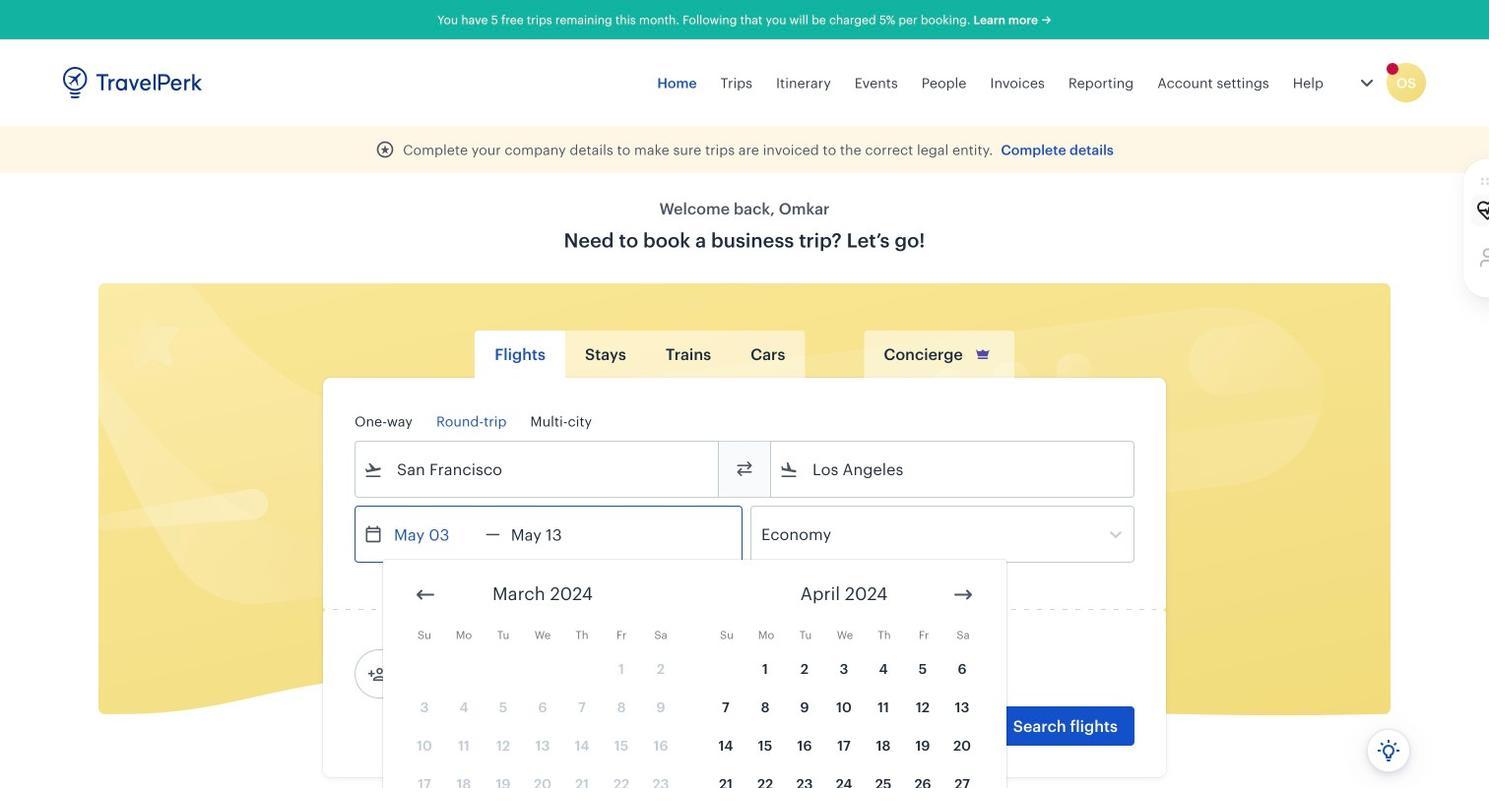 Task type: describe. For each thing, give the bounding box(es) containing it.
Depart text field
[[383, 507, 486, 562]]

Add first traveler search field
[[387, 659, 592, 690]]

Return text field
[[500, 507, 602, 562]]



Task type: locate. For each thing, give the bounding box(es) containing it.
To search field
[[799, 454, 1108, 486]]

move forward to switch to the next month. image
[[951, 583, 975, 607]]

move backward to switch to the previous month. image
[[414, 583, 437, 607]]

calendar application
[[383, 560, 1489, 789]]

From search field
[[383, 454, 692, 486]]



